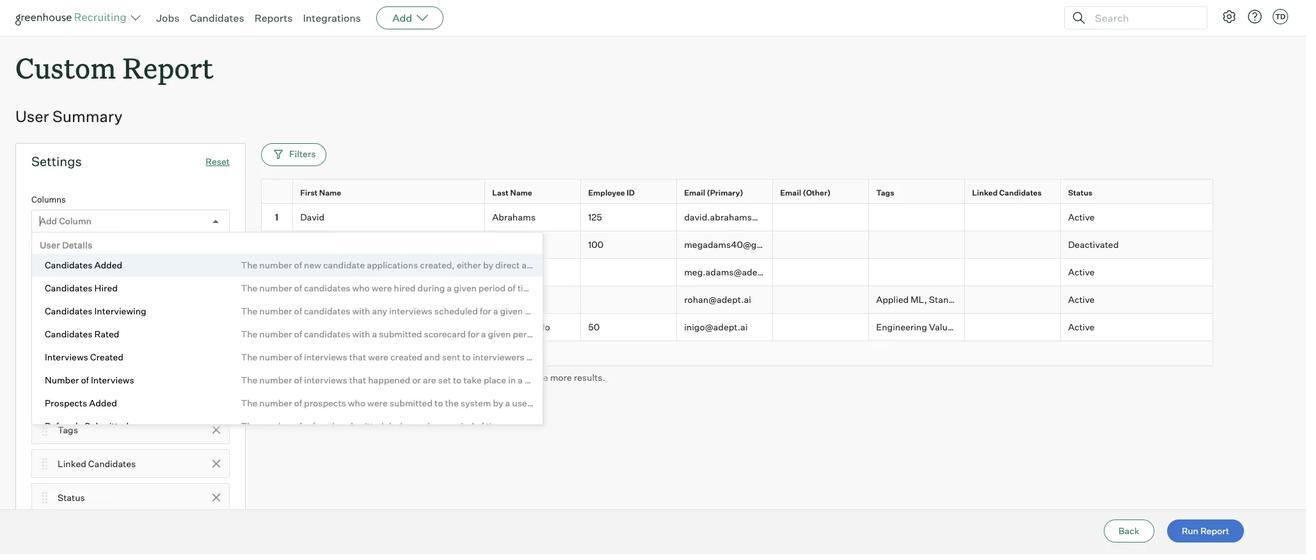 Task type: vqa. For each thing, say whether or not it's contained in the screenshot.


Task type: describe. For each thing, give the bounding box(es) containing it.
first name for last name
[[58, 255, 104, 266]]

name down details
[[79, 255, 104, 266]]

0 horizontal spatial status
[[58, 493, 85, 504]]

3 cell
[[261, 259, 293, 287]]

were for hired
[[372, 283, 392, 294]]

1
[[275, 212, 279, 223]]

iñigo
[[300, 322, 321, 333]]

meg
[[300, 267, 319, 278]]

100
[[588, 240, 604, 250]]

(primary) inside column header
[[707, 188, 743, 198]]

take
[[464, 375, 482, 386]]

1 vertical spatial employee id
[[58, 323, 110, 334]]

meg.adams@adept.ai
[[684, 267, 777, 278]]

during down happened
[[386, 421, 413, 432]]

created
[[390, 352, 422, 363]]

greenhouse recruiting image
[[15, 10, 131, 26]]

columns
[[31, 195, 66, 205]]

1 vertical spatial linked
[[58, 459, 86, 470]]

0 horizontal spatial (other)
[[83, 391, 114, 402]]

product
[[968, 322, 1001, 333]]

email inside column header
[[684, 188, 705, 198]]

email inside column header
[[780, 188, 801, 198]]

reset
[[206, 156, 230, 167]]

first name column header
[[293, 180, 488, 207]]

via
[[554, 398, 566, 409]]

candidates for who
[[304, 283, 350, 294]]

more
[[550, 372, 572, 383]]

back button
[[1104, 520, 1154, 543]]

name inside 'column header'
[[510, 188, 532, 198]]

the for the number of prospects who were submitted to the system by a user (e.g. via prospect plugin or bulk import) during a given period of time
[[241, 398, 258, 409]]

prospects added
[[45, 398, 117, 409]]

arévalo
[[518, 322, 550, 333]]

2 horizontal spatial swe
[[1244, 322, 1264, 333]]

2 coding, from the left
[[1209, 322, 1242, 333]]

0 horizontal spatial id
[[101, 323, 110, 334]]

0 vertical spatial screen,
[[970, 294, 1002, 305]]

max
[[352, 372, 370, 383]]

(other) inside column header
[[803, 188, 831, 198]]

email (primary) column header
[[677, 180, 776, 207]]

active for inigo@adept.ai
[[1068, 322, 1095, 333]]

number for the number of new candidate applications created, either by direct application or other means during a given period of time
[[259, 260, 292, 271]]

system
[[461, 398, 491, 409]]

ml,
[[911, 294, 927, 305]]

prospects
[[304, 398, 346, 409]]

1 vertical spatial linked candidates
[[58, 459, 136, 470]]

1 horizontal spatial screen,
[[1152, 322, 1185, 333]]

number for the number of candidates who were hired during a given period of time
[[259, 283, 292, 294]]

number for the number of interviews that were created and sent to interviewers during a given period of time
[[259, 352, 292, 363]]

row containing 1
[[261, 204, 1214, 232]]

candidates link
[[190, 12, 244, 24]]

hired
[[94, 283, 118, 294]]

with
[[352, 329, 370, 340]]

1 vertical spatial standard
[[1111, 322, 1150, 333]]

beitia
[[492, 322, 516, 333]]

were for submitted
[[367, 398, 388, 409]]

added for prospects added
[[89, 398, 117, 409]]

number down created
[[372, 372, 405, 383]]

jobs
[[156, 12, 180, 24]]

interviews for happened
[[304, 375, 347, 386]]

a right with
[[372, 329, 377, 340]]

number of interviews
[[45, 375, 134, 386]]

run report
[[1182, 526, 1230, 537]]

number for the number of prospects who were submitted to the system by a user (e.g. via prospect plugin or bulk import) during a given period of time
[[259, 398, 292, 409]]

0 vertical spatial by
[[483, 260, 493, 271]]

the for the number of interviews that happened or are set to take place in a given period of time
[[241, 375, 258, 386]]

column
[[59, 216, 91, 227]]

interviews created
[[45, 352, 123, 363]]

scorecard
[[424, 329, 466, 340]]

1 cell
[[261, 204, 293, 232]]

a right the for at the left
[[481, 329, 486, 340]]

created
[[90, 352, 123, 363]]

add for add column
[[40, 216, 57, 227]]

are
[[423, 375, 436, 386]]

candidates for with
[[304, 329, 350, 340]]

1 vertical spatial by
[[493, 398, 503, 409]]

records.
[[424, 372, 459, 383]]

settings
[[31, 154, 82, 170]]

interviewers
[[473, 352, 525, 363]]

hired
[[394, 283, 416, 294]]

email (other) inside column header
[[780, 188, 831, 198]]

row group containing 1
[[261, 204, 1306, 341]]

beitia arévalo
[[492, 322, 550, 333]]

were for created
[[368, 352, 388, 363]]

filters
[[289, 148, 316, 159]]

submitted for to
[[390, 398, 433, 409]]

see
[[534, 372, 548, 383]]

reports link
[[255, 12, 293, 24]]

linked inside column header
[[972, 188, 998, 198]]

a up more
[[556, 352, 561, 363]]

tags inside 'column header'
[[876, 188, 894, 198]]

referrals
[[304, 421, 339, 432]]

created,
[[420, 260, 455, 271]]

plugin
[[608, 398, 634, 409]]

user details
[[40, 240, 92, 251]]

report for run report
[[1201, 526, 1230, 537]]

submitted
[[84, 421, 129, 432]]

the number of interviews that were created and sent to interviewers during a given period of time
[[241, 352, 645, 363]]

name inside column header
[[319, 188, 341, 198]]

0 horizontal spatial run
[[461, 372, 478, 383]]

number for the number of referrals submitted during a given period of time
[[259, 421, 292, 432]]

rohan@adept.ai
[[684, 294, 751, 305]]

new
[[304, 260, 321, 271]]

applied ml, standard screen, swe coding
[[876, 294, 1057, 305]]

1 vertical spatial (primary)
[[83, 357, 123, 368]]

jobs link
[[156, 12, 180, 24]]

the for the number of interviews that were created and sent to interviewers during a given period of time
[[241, 352, 258, 363]]

user for user summary
[[15, 107, 49, 126]]

candidates interviewing
[[45, 306, 146, 317]]

during up see
[[526, 352, 554, 363]]

who for candidates
[[352, 283, 370, 294]]

0 horizontal spatial or
[[412, 375, 421, 386]]

employee id inside employee id column header
[[588, 188, 635, 198]]

values
[[929, 322, 957, 333]]

candidates for candidates interviewing
[[45, 306, 92, 317]]

applications
[[367, 260, 418, 271]]

candidates for candidates added
[[45, 260, 92, 271]]

run inside button
[[1182, 526, 1199, 537]]

1 coding, from the left
[[1077, 322, 1110, 333]]

employee inside column header
[[588, 188, 625, 198]]

candidates for candidates
[[190, 12, 244, 24]]

a left max
[[345, 372, 350, 383]]

interviews for were
[[304, 352, 347, 363]]

add column
[[40, 216, 91, 227]]

candidate
[[323, 260, 365, 271]]

a right means
[[665, 260, 670, 271]]

reports
[[255, 12, 293, 24]]

run report button
[[1167, 520, 1244, 543]]

candidates for candidates rated
[[45, 329, 92, 340]]

david.abrahams@adept.ai
[[684, 212, 795, 223]]

active for rohan@adept.ai
[[1068, 294, 1095, 305]]

prospect
[[568, 398, 606, 409]]

integrations link
[[303, 12, 361, 24]]

who for prospects
[[348, 398, 365, 409]]

add button
[[376, 6, 444, 29]]

row containing 3
[[261, 259, 1214, 287]]

summary
[[53, 107, 123, 126]]

to left see
[[523, 372, 532, 383]]

row containing 5
[[261, 314, 1306, 341]]

1 horizontal spatial swe
[[1186, 322, 1207, 333]]

0 vertical spatial standard
[[929, 294, 968, 305]]

status inside row
[[1068, 188, 1093, 198]]

this preview shows a max number of 5 records. run the report to see more results.
[[261, 372, 605, 383]]

0 horizontal spatial swe
[[1004, 294, 1025, 305]]

and
[[424, 352, 440, 363]]



Task type: locate. For each thing, give the bounding box(es) containing it.
email (primary) up 'david.abrahams@adept.ai'
[[684, 188, 743, 198]]

1 vertical spatial that
[[349, 375, 366, 386]]

to down set
[[435, 398, 443, 409]]

first name down details
[[58, 255, 104, 266]]

1 horizontal spatial first
[[300, 188, 318, 198]]

back
[[1119, 526, 1140, 537]]

the number of candidates with a submitted scorecard for a given period of time
[[241, 329, 571, 340]]

0 horizontal spatial tags
[[58, 425, 78, 436]]

the left report
[[480, 372, 493, 383]]

1 horizontal spatial coding,
[[1209, 322, 1242, 333]]

name up candidates interviewing
[[78, 289, 103, 300]]

1 horizontal spatial linked
[[972, 188, 998, 198]]

rated
[[94, 329, 119, 340]]

1 horizontal spatial last name
[[492, 188, 532, 198]]

a down created,
[[447, 283, 452, 294]]

1 vertical spatial or
[[412, 375, 421, 386]]

first for last name
[[58, 255, 77, 266]]

1 active from the top
[[1068, 212, 1095, 223]]

2 row from the top
[[261, 204, 1214, 232]]

employee down candidates interviewing
[[58, 323, 99, 334]]

run right back
[[1182, 526, 1199, 537]]

1 horizontal spatial tags
[[876, 188, 894, 198]]

1 horizontal spatial interviews
[[91, 375, 134, 386]]

1 vertical spatial id
[[101, 323, 110, 334]]

candidates added
[[45, 260, 122, 271]]

4 the from the top
[[241, 352, 258, 363]]

active down deactivated
[[1068, 267, 1095, 278]]

td
[[1276, 12, 1286, 21]]

report inside button
[[1201, 526, 1230, 537]]

last name inside 'column header'
[[492, 188, 532, 198]]

custom
[[15, 49, 116, 86]]

the for the number of referrals submitted during a given period of time
[[241, 421, 258, 432]]

(primary) up 'david.abrahams@adept.ai'
[[707, 188, 743, 198]]

0 horizontal spatial email (other)
[[58, 391, 114, 402]]

1 vertical spatial email (other)
[[58, 391, 114, 402]]

0 vertical spatial status
[[1068, 188, 1093, 198]]

filter image
[[272, 149, 283, 159]]

engineering
[[876, 322, 927, 333]]

added for candidates added
[[94, 260, 122, 271]]

during right import)
[[700, 398, 728, 409]]

period
[[696, 260, 723, 271], [479, 283, 506, 294], [513, 329, 540, 340], [588, 352, 615, 363], [550, 375, 577, 386], [761, 398, 788, 409], [447, 421, 474, 432]]

3 the from the top
[[241, 329, 258, 340]]

linked candidates column header
[[965, 180, 1064, 207]]

1 vertical spatial tags
[[58, 425, 78, 436]]

id
[[627, 188, 635, 198], [101, 323, 110, 334]]

preview
[[282, 372, 315, 383]]

user summary
[[15, 107, 123, 126]]

0 vertical spatial that
[[349, 352, 366, 363]]

1 horizontal spatial (other)
[[803, 188, 831, 198]]

tags down prospects
[[58, 425, 78, 436]]

1 horizontal spatial linked candidates
[[972, 188, 1042, 198]]

who down candidate on the left top of page
[[352, 283, 370, 294]]

1 vertical spatial submitted
[[390, 398, 433, 409]]

email (other) column header
[[773, 180, 872, 207]]

submitted down the number of interviews that happened or are set to take place in a given period of time
[[390, 398, 433, 409]]

email (other)
[[780, 188, 831, 198], [58, 391, 114, 402]]

row
[[261, 179, 1214, 207], [261, 204, 1214, 232], [261, 232, 1214, 259], [261, 259, 1214, 287], [261, 287, 1214, 314], [261, 314, 1306, 341]]

1 vertical spatial added
[[89, 398, 117, 409]]

0 horizontal spatial 5
[[274, 322, 280, 333]]

3 row from the top
[[261, 232, 1214, 259]]

abrahams
[[492, 212, 536, 223]]

inigo@adept.ai
[[684, 322, 748, 333]]

email (primary) up number of interviews
[[58, 357, 123, 368]]

or left other
[[570, 260, 579, 271]]

were up the number of referrals submitted during a given period of time
[[367, 398, 388, 409]]

a right the in
[[518, 375, 523, 386]]

0 horizontal spatial first
[[58, 255, 77, 266]]

number left iñigo
[[259, 329, 292, 340]]

cell
[[773, 204, 869, 232], [869, 204, 965, 232], [965, 204, 1061, 232], [261, 232, 293, 259], [293, 232, 485, 259], [485, 232, 581, 259], [773, 232, 869, 259], [869, 232, 965, 259], [965, 232, 1061, 259], [581, 259, 677, 287], [773, 259, 869, 287], [869, 259, 965, 287], [965, 259, 1061, 287], [261, 287, 293, 314], [293, 287, 485, 314], [485, 287, 581, 314], [581, 287, 677, 314], [773, 287, 869, 314], [965, 287, 1061, 314], [773, 314, 869, 341], [965, 314, 1061, 341]]

deactivated
[[1068, 240, 1119, 250]]

1 vertical spatial employee
[[58, 323, 99, 334]]

0 vertical spatial interviews
[[45, 352, 88, 363]]

email (primary) inside column header
[[684, 188, 743, 198]]

column header
[[261, 180, 296, 207]]

1 vertical spatial (other)
[[83, 391, 114, 402]]

coding, left system
[[1209, 322, 1242, 333]]

that for were
[[349, 352, 366, 363]]

active for meg.adams@adept.ai
[[1068, 267, 1095, 278]]

row containing rohan@adept.ai
[[261, 287, 1214, 314]]

report for custom report
[[123, 49, 213, 86]]

employee id up 125 on the top left of page
[[588, 188, 635, 198]]

coding, right the end on the bottom
[[1077, 322, 1110, 333]]

set
[[438, 375, 451, 386]]

user up settings
[[15, 107, 49, 126]]

0 horizontal spatial employee id
[[58, 323, 110, 334]]

1 horizontal spatial or
[[570, 260, 579, 271]]

0 vertical spatial employee
[[588, 188, 625, 198]]

in
[[508, 375, 516, 386]]

1 vertical spatial first
[[58, 255, 77, 266]]

or left bulk
[[636, 398, 644, 409]]

0 vertical spatial added
[[94, 260, 122, 271]]

adams
[[492, 267, 522, 278]]

submitted for scorecard
[[379, 329, 422, 340]]

or left are
[[412, 375, 421, 386]]

1 horizontal spatial add
[[392, 12, 412, 24]]

0 vertical spatial 5
[[274, 322, 280, 333]]

0 vertical spatial or
[[570, 260, 579, 271]]

1 horizontal spatial employee
[[588, 188, 625, 198]]

0 vertical spatial who
[[352, 283, 370, 294]]

1 horizontal spatial run
[[1182, 526, 1199, 537]]

number down 5 cell at the left bottom of page
[[259, 375, 292, 386]]

employee id
[[588, 188, 635, 198], [58, 323, 110, 334]]

1 vertical spatial run
[[1182, 526, 1199, 537]]

candidates down the meg
[[304, 283, 350, 294]]

0 horizontal spatial coding,
[[1077, 322, 1110, 333]]

active right the front
[[1068, 322, 1095, 333]]

0 vertical spatial run
[[461, 372, 478, 383]]

active for david.abrahams@adept.ai
[[1068, 212, 1095, 223]]

0 horizontal spatial first name
[[58, 255, 104, 266]]

by right 'system'
[[493, 398, 503, 409]]

3 active from the top
[[1068, 294, 1095, 305]]

5 the from the top
[[241, 375, 258, 386]]

1 vertical spatial last name
[[58, 289, 103, 300]]

0 horizontal spatial employee
[[58, 323, 99, 334]]

that for happened
[[349, 375, 366, 386]]

tags column header
[[869, 180, 968, 207]]

first
[[300, 188, 318, 198], [58, 255, 77, 266]]

employee id column header
[[581, 180, 680, 207]]

import)
[[666, 398, 698, 409]]

6 row from the top
[[261, 314, 1306, 341]]

3
[[274, 267, 280, 278]]

0 vertical spatial user
[[15, 107, 49, 126]]

0 vertical spatial email (primary)
[[684, 188, 743, 198]]

5 inside cell
[[274, 322, 280, 333]]

referrals
[[45, 421, 83, 432]]

4 row from the top
[[261, 259, 1214, 287]]

active up engineering values & product sense, front end coding, standard screen, swe coding, swe system de at the right of page
[[1068, 294, 1095, 305]]

user left details
[[40, 240, 60, 251]]

the number of prospects who were submitted to the system by a user (e.g. via prospect plugin or bulk import) during a given period of time
[[241, 398, 819, 409]]

name up abrahams
[[510, 188, 532, 198]]

table containing 1
[[261, 179, 1306, 366]]

candidates
[[304, 283, 350, 294], [304, 329, 350, 340]]

who down max
[[348, 398, 365, 409]]

1 row from the top
[[261, 179, 1214, 207]]

david
[[300, 212, 325, 223]]

2 the from the top
[[241, 283, 258, 294]]

table
[[261, 179, 1306, 366]]

results.
[[574, 372, 605, 383]]

5 left are
[[417, 372, 422, 383]]

configure image
[[1222, 9, 1237, 24]]

added up hired
[[94, 260, 122, 271]]

add inside 'popup button'
[[392, 12, 412, 24]]

1 that from the top
[[349, 352, 366, 363]]

2 horizontal spatial or
[[636, 398, 644, 409]]

0 horizontal spatial linked
[[58, 459, 86, 470]]

last down candidates added
[[58, 289, 76, 300]]

number left 'referrals'
[[259, 421, 292, 432]]

the number of referrals submitted during a given period of time
[[241, 421, 505, 432]]

first name inside first name column header
[[300, 188, 341, 198]]

add for add
[[392, 12, 412, 24]]

1 horizontal spatial email (primary)
[[684, 188, 743, 198]]

were
[[372, 283, 392, 294], [368, 352, 388, 363], [367, 398, 388, 409]]

candidates left with
[[304, 329, 350, 340]]

time
[[735, 260, 754, 271], [518, 283, 536, 294], [552, 329, 571, 340], [626, 352, 645, 363], [588, 375, 607, 386], [800, 398, 819, 409], [486, 421, 505, 432]]

row containing first name
[[261, 179, 1214, 207]]

of
[[294, 260, 302, 271], [725, 260, 733, 271], [294, 283, 302, 294], [508, 283, 516, 294], [294, 329, 302, 340], [542, 329, 550, 340], [294, 352, 302, 363], [617, 352, 625, 363], [407, 372, 415, 383], [81, 375, 89, 386], [294, 375, 302, 386], [578, 375, 587, 386], [294, 398, 302, 409], [790, 398, 798, 409], [294, 421, 302, 432], [476, 421, 484, 432]]

the for the number of candidates who were hired during a given period of time
[[241, 283, 258, 294]]

email (primary)
[[684, 188, 743, 198], [58, 357, 123, 368]]

1 vertical spatial interviews
[[91, 375, 134, 386]]

0 horizontal spatial report
[[123, 49, 213, 86]]

6 the from the top
[[241, 398, 258, 409]]

td button
[[1270, 6, 1291, 27]]

coding
[[1027, 294, 1057, 305]]

active up deactivated
[[1068, 212, 1095, 223]]

0 vertical spatial linked candidates
[[972, 188, 1042, 198]]

interviews down created
[[91, 375, 134, 386]]

5 cell
[[261, 314, 293, 341]]

name
[[319, 188, 341, 198], [510, 188, 532, 198], [79, 255, 104, 266], [78, 289, 103, 300]]

interviews up the shows
[[304, 352, 347, 363]]

to right sent
[[462, 352, 471, 363]]

1 candidates from the top
[[304, 283, 350, 294]]

number left the meg
[[259, 260, 292, 271]]

standard
[[929, 294, 968, 305], [1111, 322, 1150, 333]]

that up max
[[349, 352, 366, 363]]

0 vertical spatial email (other)
[[780, 188, 831, 198]]

a right import)
[[729, 398, 734, 409]]

1 vertical spatial interviews
[[304, 375, 347, 386]]

the for the number of new candidate applications created, either by direct application or other means during a given period of time
[[241, 260, 258, 271]]

number down 3
[[259, 283, 292, 294]]

2 that from the top
[[349, 375, 366, 386]]

to
[[462, 352, 471, 363], [523, 372, 532, 383], [453, 375, 462, 386], [435, 398, 443, 409]]

number for the number of interviews that happened or are set to take place in a given period of time
[[259, 375, 292, 386]]

1 horizontal spatial email (other)
[[780, 188, 831, 198]]

0 horizontal spatial interviews
[[45, 352, 88, 363]]

0 vertical spatial linked
[[972, 188, 998, 198]]

first up david
[[300, 188, 318, 198]]

sent
[[442, 352, 460, 363]]

7 the from the top
[[241, 421, 258, 432]]

1 vertical spatial the
[[445, 398, 459, 409]]

system
[[1266, 322, 1298, 333]]

first name for david
[[300, 188, 341, 198]]

for
[[468, 329, 479, 340]]

1 vertical spatial first name
[[58, 255, 104, 266]]

submitted up created
[[379, 329, 422, 340]]

number down 'this'
[[259, 398, 292, 409]]

last name column header
[[485, 180, 584, 207]]

0 vertical spatial report
[[123, 49, 213, 86]]

0 horizontal spatial last
[[58, 289, 76, 300]]

0 horizontal spatial standard
[[929, 294, 968, 305]]

row group
[[261, 204, 1306, 341]]

1 horizontal spatial id
[[627, 188, 635, 198]]

added up submitted
[[89, 398, 117, 409]]

0 vertical spatial (primary)
[[707, 188, 743, 198]]

tags right the email (other) column header on the top of the page
[[876, 188, 894, 198]]

engineering values & product sense, front end coding, standard screen, swe coding, swe system de
[[876, 322, 1306, 333]]

0 horizontal spatial the
[[445, 398, 459, 409]]

1 horizontal spatial (primary)
[[707, 188, 743, 198]]

candidates for candidates hired
[[45, 283, 92, 294]]

candidates hired
[[45, 283, 118, 294]]

added
[[94, 260, 122, 271], [89, 398, 117, 409]]

end
[[1058, 322, 1075, 333]]

first inside column header
[[300, 188, 318, 198]]

1 vertical spatial screen,
[[1152, 322, 1185, 333]]

candidates inside column header
[[999, 188, 1042, 198]]

megadams40@gmail.com
[[684, 240, 795, 250]]

the for the number of candidates with a submitted scorecard for a given period of time
[[241, 329, 258, 340]]

row containing 100
[[261, 232, 1214, 259]]

0 vertical spatial submitted
[[379, 329, 422, 340]]

submitted right 'referrals'
[[341, 421, 384, 432]]

0 horizontal spatial email (primary)
[[58, 357, 123, 368]]

0 vertical spatial interviews
[[304, 352, 347, 363]]

email
[[684, 188, 705, 198], [780, 188, 801, 198], [58, 357, 81, 368], [58, 391, 81, 402]]

the number of new candidate applications created, either by direct application or other means during a given period of time
[[241, 260, 754, 271]]

0 horizontal spatial (primary)
[[83, 357, 123, 368]]

0 vertical spatial tags
[[876, 188, 894, 198]]

linked candidates
[[972, 188, 1042, 198], [58, 459, 136, 470]]

user
[[512, 398, 531, 409]]

shows
[[317, 372, 343, 383]]

during right means
[[635, 260, 663, 271]]

1 horizontal spatial report
[[1201, 526, 1230, 537]]

name up david
[[319, 188, 341, 198]]

0 vertical spatial the
[[480, 372, 493, 383]]

first name up david
[[300, 188, 341, 198]]

interviews up number
[[45, 352, 88, 363]]

1 vertical spatial last
[[58, 289, 76, 300]]

1 interviews from the top
[[304, 352, 347, 363]]

0 vertical spatial candidates
[[304, 283, 350, 294]]

(other)
[[803, 188, 831, 198], [83, 391, 114, 402]]

a left the 'user'
[[505, 398, 510, 409]]

0 horizontal spatial linked candidates
[[58, 459, 136, 470]]

1 vertical spatial who
[[348, 398, 365, 409]]

2 vertical spatial submitted
[[341, 421, 384, 432]]

the left 'system'
[[445, 398, 459, 409]]

1 the from the top
[[241, 260, 258, 271]]

to right set
[[453, 375, 462, 386]]

integrations
[[303, 12, 361, 24]]

by
[[483, 260, 493, 271], [493, 398, 503, 409]]

1 vertical spatial candidates
[[304, 329, 350, 340]]

that right the shows
[[349, 375, 366, 386]]

last up abrahams
[[492, 188, 509, 198]]

the number of interviews that happened or are set to take place in a given period of time
[[241, 375, 607, 386]]

were left hired
[[372, 283, 392, 294]]

linked candidates inside column header
[[972, 188, 1042, 198]]

(primary) up number of interviews
[[83, 357, 123, 368]]

0 horizontal spatial add
[[40, 216, 57, 227]]

(e.g.
[[533, 398, 552, 409]]

last inside 'column header'
[[492, 188, 509, 198]]

1 vertical spatial were
[[368, 352, 388, 363]]

applied
[[876, 294, 909, 305]]

other
[[581, 260, 603, 271]]

sense,
[[1003, 322, 1032, 333]]

1 horizontal spatial the
[[480, 372, 493, 383]]

interviews
[[45, 352, 88, 363], [91, 375, 134, 386]]

employee up 125 on the top left of page
[[588, 188, 625, 198]]

125
[[588, 212, 602, 223]]

1 vertical spatial 5
[[417, 372, 422, 383]]

0 vertical spatial add
[[392, 12, 412, 24]]

0 horizontal spatial last name
[[58, 289, 103, 300]]

during down created,
[[418, 283, 445, 294]]

user for user details
[[40, 240, 60, 251]]

run
[[461, 372, 478, 383], [1182, 526, 1199, 537]]

report
[[123, 49, 213, 86], [1201, 526, 1230, 537]]

5 left iñigo
[[274, 322, 280, 333]]

Search text field
[[1092, 9, 1196, 27]]

either
[[457, 260, 481, 271]]

application
[[522, 260, 568, 271]]

interviews up prospects
[[304, 375, 347, 386]]

were up happened
[[368, 352, 388, 363]]

4 active from the top
[[1068, 322, 1095, 333]]

or
[[570, 260, 579, 271], [412, 375, 421, 386], [636, 398, 644, 409]]

first down user details
[[58, 255, 77, 266]]

number up 'this'
[[259, 352, 292, 363]]

0 vertical spatial first
[[300, 188, 318, 198]]

2 active from the top
[[1068, 267, 1095, 278]]

report
[[495, 372, 521, 383]]

means
[[605, 260, 633, 271]]

by right either
[[483, 260, 493, 271]]

1 vertical spatial email (primary)
[[58, 357, 123, 368]]

id inside column header
[[627, 188, 635, 198]]

de
[[1300, 322, 1306, 333]]

direct
[[495, 260, 520, 271]]

5 row from the top
[[261, 287, 1214, 314]]

0 vertical spatial id
[[627, 188, 635, 198]]

last name up abrahams
[[492, 188, 532, 198]]

last name up candidates interviewing
[[58, 289, 103, 300]]

referrals submitted
[[45, 421, 129, 432]]

0 vertical spatial were
[[372, 283, 392, 294]]

1 horizontal spatial employee id
[[588, 188, 635, 198]]

2 candidates from the top
[[304, 329, 350, 340]]

number
[[45, 375, 79, 386]]

number for the number of candidates with a submitted scorecard for a given period of time
[[259, 329, 292, 340]]

1 horizontal spatial 5
[[417, 372, 422, 383]]

0 vertical spatial (other)
[[803, 188, 831, 198]]

50
[[588, 322, 600, 333]]

employee id down candidates interviewing
[[58, 323, 110, 334]]

(primary)
[[707, 188, 743, 198], [83, 357, 123, 368]]

first for david
[[300, 188, 318, 198]]

run right set
[[461, 372, 478, 383]]

2 interviews from the top
[[304, 375, 347, 386]]

reset link
[[206, 156, 230, 167]]

a down the number of interviews that happened or are set to take place in a given period of time
[[415, 421, 420, 432]]



